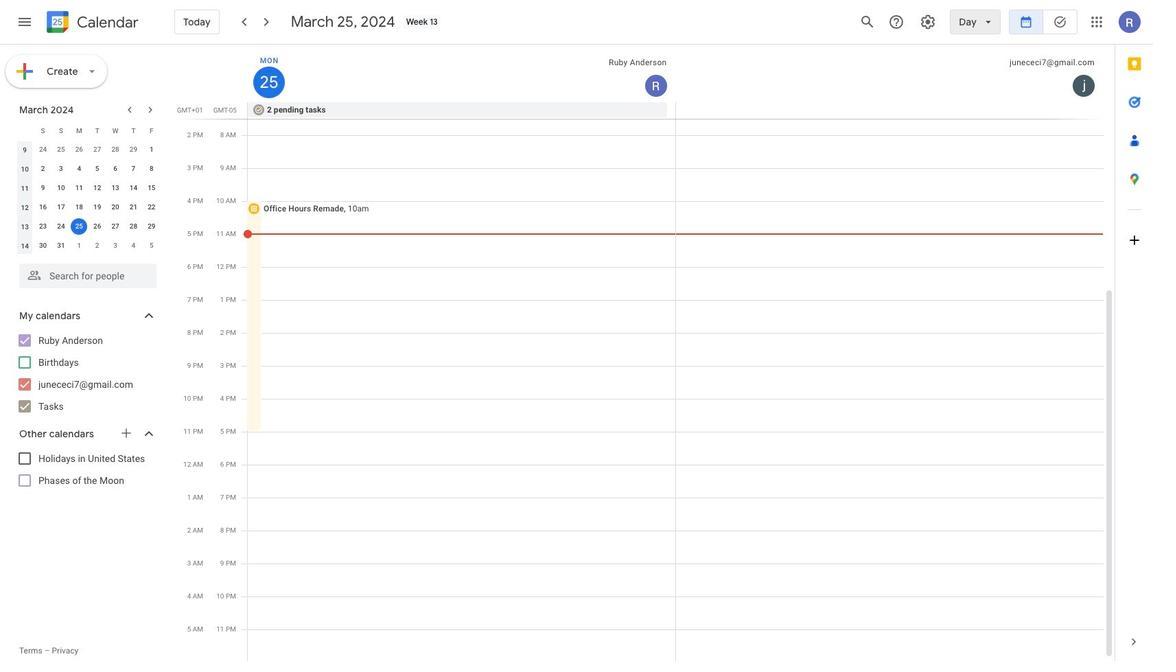 Task type: vqa. For each thing, say whether or not it's contained in the screenshot.
11 element
yes



Task type: locate. For each thing, give the bounding box(es) containing it.
february 27 element
[[89, 141, 106, 158]]

1 horizontal spatial column header
[[248, 45, 676, 102]]

heading
[[74, 14, 139, 31]]

grid
[[176, 45, 1115, 661]]

add other calendars image
[[119, 426, 133, 440]]

april 3 element
[[107, 238, 124, 254]]

Search for people text field
[[27, 264, 148, 288]]

26 element
[[89, 218, 106, 235]]

0 horizontal spatial column header
[[16, 121, 34, 140]]

settings menu image
[[920, 14, 937, 30]]

february 29 element
[[125, 141, 142, 158]]

april 1 element
[[71, 238, 87, 254]]

9 element
[[35, 180, 51, 196]]

main drawer image
[[16, 14, 33, 30]]

19 element
[[89, 199, 106, 216]]

monday, march 25, today element
[[253, 67, 285, 98]]

calendar element
[[44, 8, 139, 38]]

4 element
[[71, 161, 87, 177]]

heading inside calendar element
[[74, 14, 139, 31]]

None search field
[[0, 258, 170, 288]]

1 vertical spatial column header
[[16, 121, 34, 140]]

25, today element
[[71, 218, 87, 235]]

22 element
[[143, 199, 160, 216]]

cell
[[70, 217, 88, 236]]

30 element
[[35, 238, 51, 254]]

24 element
[[53, 218, 69, 235]]

18 element
[[71, 199, 87, 216]]

0 vertical spatial column header
[[248, 45, 676, 102]]

row
[[242, 102, 1115, 119], [16, 121, 161, 140], [16, 140, 161, 159], [16, 159, 161, 179], [16, 179, 161, 198], [16, 198, 161, 217], [16, 217, 161, 236], [16, 236, 161, 255]]

1 element
[[143, 141, 160, 158]]

31 element
[[53, 238, 69, 254]]

16 element
[[35, 199, 51, 216]]

3 element
[[53, 161, 69, 177]]

tab list
[[1116, 45, 1154, 623]]

13 element
[[107, 180, 124, 196]]

row group
[[16, 140, 161, 255]]

10 element
[[53, 180, 69, 196]]

february 24 element
[[35, 141, 51, 158]]

cell inside row group
[[70, 217, 88, 236]]

column header
[[248, 45, 676, 102], [16, 121, 34, 140]]

21 element
[[125, 199, 142, 216]]

29 element
[[143, 218, 160, 235]]

row group inside the march 2024 grid
[[16, 140, 161, 255]]



Task type: describe. For each thing, give the bounding box(es) containing it.
february 26 element
[[71, 141, 87, 158]]

february 28 element
[[107, 141, 124, 158]]

28 element
[[125, 218, 142, 235]]

april 2 element
[[89, 238, 106, 254]]

5 element
[[89, 161, 106, 177]]

april 4 element
[[125, 238, 142, 254]]

march 2024 grid
[[13, 121, 161, 255]]

15 element
[[143, 180, 160, 196]]

column header inside the march 2024 grid
[[16, 121, 34, 140]]

17 element
[[53, 199, 69, 216]]

8 element
[[143, 161, 160, 177]]

my calendars list
[[3, 330, 170, 418]]

11 element
[[71, 180, 87, 196]]

14 element
[[125, 180, 142, 196]]

february 25 element
[[53, 141, 69, 158]]

23 element
[[35, 218, 51, 235]]

6 element
[[107, 161, 124, 177]]

other calendars list
[[3, 448, 170, 492]]

7 element
[[125, 161, 142, 177]]

20 element
[[107, 199, 124, 216]]

12 element
[[89, 180, 106, 196]]

27 element
[[107, 218, 124, 235]]

april 5 element
[[143, 238, 160, 254]]

2 element
[[35, 161, 51, 177]]



